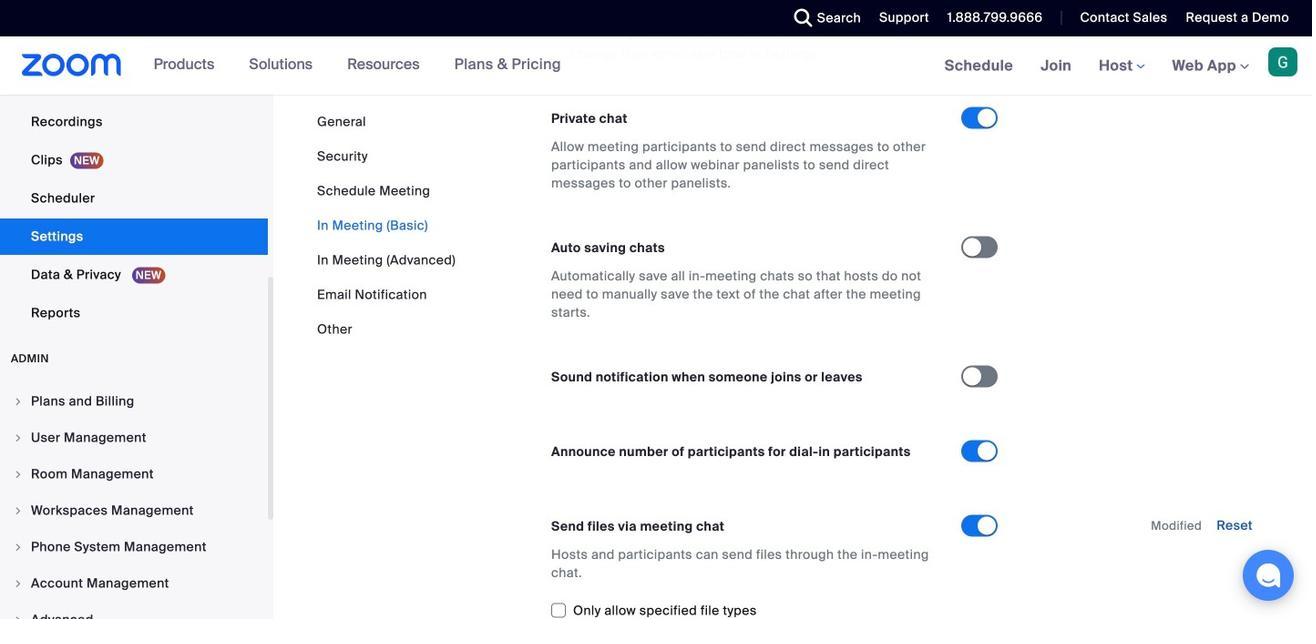 Task type: vqa. For each thing, say whether or not it's contained in the screenshot.
Search button
no



Task type: describe. For each thing, give the bounding box(es) containing it.
right image for first menu item from the top of the admin menu menu
[[13, 396, 24, 407]]

3 right image from the top
[[13, 579, 24, 590]]

product information navigation
[[140, 36, 575, 95]]

1 right image from the top
[[13, 469, 24, 480]]

right image for fourth menu item from the bottom of the admin menu menu
[[13, 506, 24, 517]]

profile picture image
[[1268, 47, 1297, 77]]

side navigation navigation
[[0, 0, 273, 620]]

5 menu item from the top
[[0, 530, 268, 565]]

open chat image
[[1256, 563, 1281, 589]]

right image for 6th menu item from the bottom
[[13, 433, 24, 444]]

zoom logo image
[[22, 54, 122, 77]]



Task type: locate. For each thing, give the bounding box(es) containing it.
right image
[[13, 469, 24, 480], [13, 542, 24, 553], [13, 579, 24, 590], [13, 615, 24, 620]]

3 right image from the top
[[13, 506, 24, 517]]

admin menu menu
[[0, 385, 268, 620]]

menu bar
[[317, 113, 456, 339]]

menu item
[[0, 385, 268, 419], [0, 421, 268, 456], [0, 457, 268, 492], [0, 494, 268, 528], [0, 530, 268, 565], [0, 567, 268, 601], [0, 603, 268, 620]]

2 right image from the top
[[13, 433, 24, 444]]

7 menu item from the top
[[0, 603, 268, 620]]

1 menu item from the top
[[0, 385, 268, 419]]

4 right image from the top
[[13, 615, 24, 620]]

3 menu item from the top
[[0, 457, 268, 492]]

6 menu item from the top
[[0, 567, 268, 601]]

banner
[[0, 36, 1312, 96]]

2 right image from the top
[[13, 542, 24, 553]]

right image
[[13, 396, 24, 407], [13, 433, 24, 444], [13, 506, 24, 517]]

meetings navigation
[[931, 36, 1312, 96]]

0 vertical spatial right image
[[13, 396, 24, 407]]

2 vertical spatial right image
[[13, 506, 24, 517]]

1 vertical spatial right image
[[13, 433, 24, 444]]

personal menu menu
[[0, 0, 268, 333]]

4 menu item from the top
[[0, 494, 268, 528]]

1 right image from the top
[[13, 396, 24, 407]]

2 menu item from the top
[[0, 421, 268, 456]]



